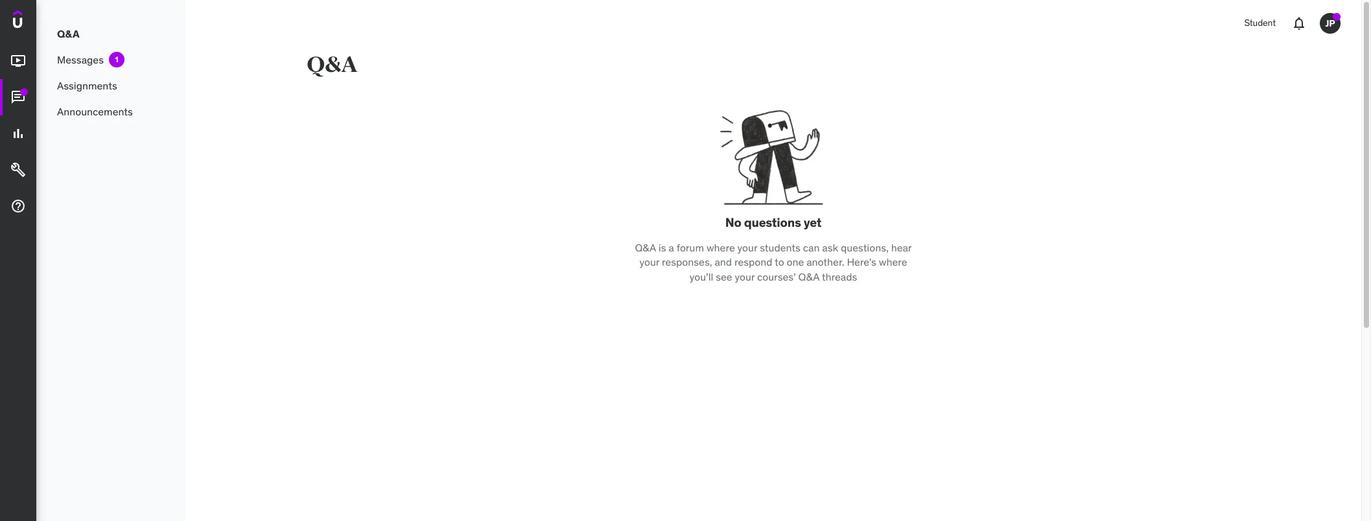 Task type: vqa. For each thing, say whether or not it's contained in the screenshot.
To on the right of the page
yes



Task type: locate. For each thing, give the bounding box(es) containing it.
3 medium image from the top
[[10, 199, 26, 214]]

q&a
[[57, 27, 80, 40], [307, 51, 357, 78], [635, 241, 656, 254], [799, 270, 820, 283]]

can
[[803, 241, 820, 254]]

2 vertical spatial medium image
[[10, 199, 26, 214]]

questions
[[744, 215, 801, 230]]

jp
[[1326, 17, 1336, 29]]

0 vertical spatial medium image
[[10, 126, 26, 141]]

assignments
[[57, 79, 117, 92]]

you have alerts image
[[1333, 13, 1341, 21]]

courses'
[[758, 270, 796, 283]]

questions,
[[841, 241, 889, 254]]

your down is
[[640, 256, 660, 269]]

1 vertical spatial medium image
[[10, 90, 26, 105]]

is
[[659, 241, 666, 254]]

1 vertical spatial medium image
[[10, 162, 26, 178]]

announcements link
[[36, 99, 185, 125]]

notifications image
[[1292, 16, 1307, 31]]

2 medium image from the top
[[10, 162, 26, 178]]

hear
[[892, 241, 912, 254]]

see
[[716, 270, 733, 283]]

1 horizontal spatial where
[[879, 256, 908, 269]]

one
[[787, 256, 804, 269]]

a
[[669, 241, 674, 254]]

where down hear
[[879, 256, 908, 269]]

0 horizontal spatial where
[[707, 241, 735, 254]]

medium image
[[10, 53, 26, 69], [10, 90, 26, 105], [10, 199, 26, 214]]

your up respond
[[738, 241, 758, 254]]

responses,
[[662, 256, 712, 269]]

threads
[[822, 270, 858, 283]]

assignments link
[[36, 73, 185, 99]]

1 vertical spatial where
[[879, 256, 908, 269]]

where
[[707, 241, 735, 254], [879, 256, 908, 269]]

where up and
[[707, 241, 735, 254]]

announcements
[[57, 105, 133, 118]]

0 vertical spatial medium image
[[10, 53, 26, 69]]

your down respond
[[735, 270, 755, 283]]

student
[[1245, 17, 1276, 29]]

your
[[738, 241, 758, 254], [640, 256, 660, 269], [735, 270, 755, 283]]

udemy image
[[13, 10, 72, 33]]

yet
[[804, 215, 822, 230]]

medium image
[[10, 126, 26, 141], [10, 162, 26, 178]]

q&a link
[[36, 21, 185, 47]]

1 medium image from the top
[[10, 126, 26, 141]]

here's
[[847, 256, 877, 269]]

another.
[[807, 256, 845, 269]]

jp link
[[1315, 8, 1346, 39]]



Task type: describe. For each thing, give the bounding box(es) containing it.
0 vertical spatial where
[[707, 241, 735, 254]]

q&a is a forum where your students can ask questions, hear your responses, and respond to one another. here's where you'll see your courses' q&a threads
[[635, 241, 912, 283]]

forum
[[677, 241, 704, 254]]

ask
[[823, 241, 839, 254]]

no
[[726, 215, 742, 230]]

respond
[[735, 256, 773, 269]]

2 vertical spatial your
[[735, 270, 755, 283]]

1 vertical spatial your
[[640, 256, 660, 269]]

1
[[115, 54, 118, 64]]

you'll
[[690, 270, 714, 283]]

messages
[[57, 53, 104, 66]]

2 medium image from the top
[[10, 90, 26, 105]]

1 medium image from the top
[[10, 53, 26, 69]]

no questions yet
[[726, 215, 822, 230]]

to
[[775, 256, 785, 269]]

student link
[[1237, 8, 1284, 39]]

0 vertical spatial your
[[738, 241, 758, 254]]

and
[[715, 256, 732, 269]]

students
[[760, 241, 801, 254]]



